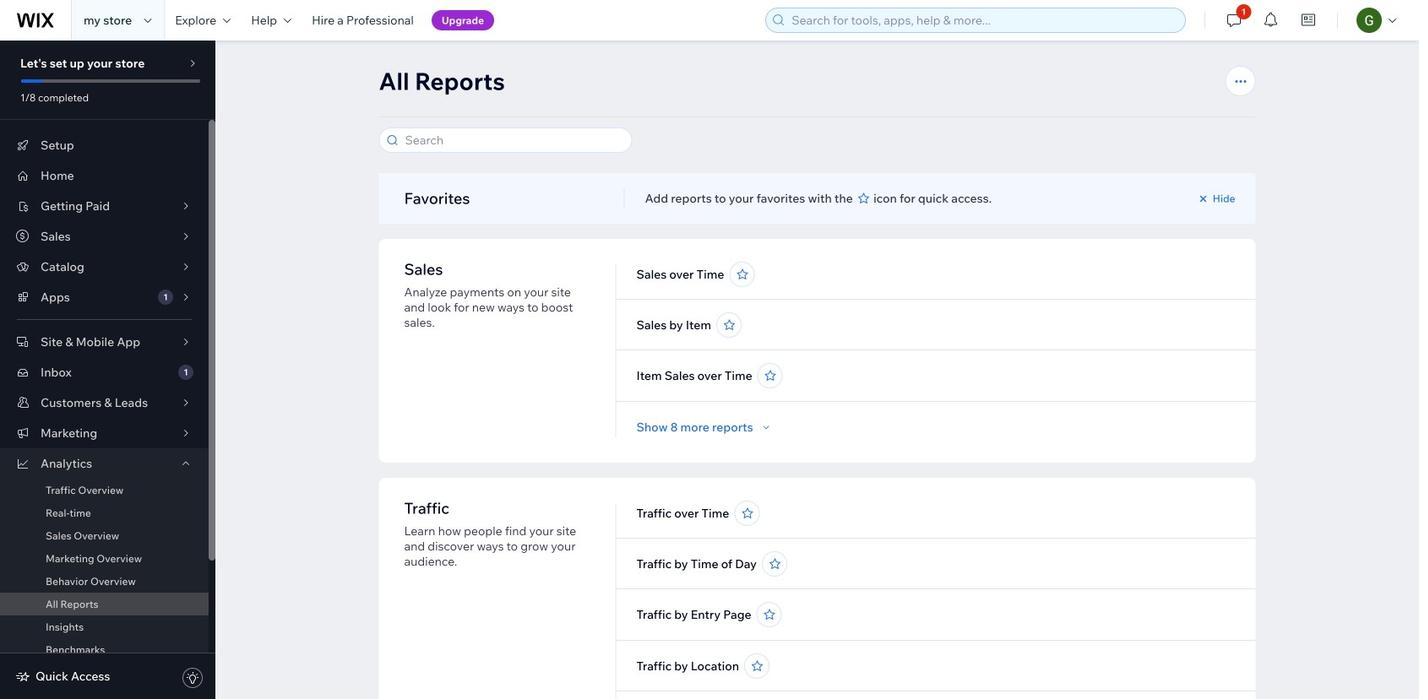 Task type: locate. For each thing, give the bounding box(es) containing it.
Search field
[[400, 128, 626, 152]]

Search for tools, apps, help & more... field
[[787, 8, 1180, 32]]



Task type: describe. For each thing, give the bounding box(es) containing it.
sidebar element
[[0, 41, 215, 700]]



Task type: vqa. For each thing, say whether or not it's contained in the screenshot.
Sidebar element
yes



